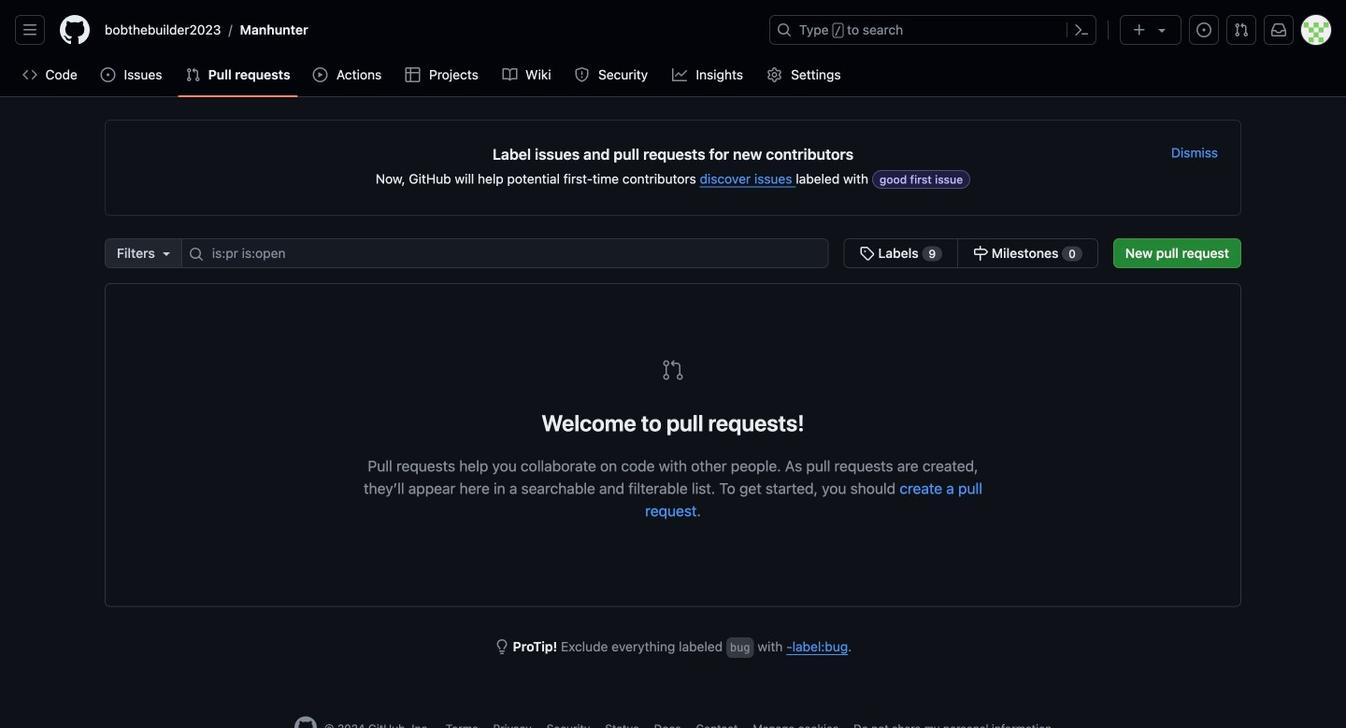 Task type: locate. For each thing, give the bounding box(es) containing it.
1 horizontal spatial triangle down image
[[1155, 22, 1170, 37]]

1 horizontal spatial issue opened image
[[1197, 22, 1212, 37]]

issue element
[[844, 238, 1098, 268]]

None search field
[[105, 238, 1098, 268]]

Issues search field
[[181, 238, 829, 268]]

1 vertical spatial git pull request image
[[662, 359, 684, 381]]

shield image
[[574, 67, 589, 82]]

issue opened image left git pull request icon at the top of the page
[[1197, 22, 1212, 37]]

issue opened image for the leftmost git pull request image
[[100, 67, 115, 82]]

0 horizontal spatial issue opened image
[[100, 67, 115, 82]]

0 vertical spatial git pull request image
[[186, 67, 201, 82]]

list
[[97, 15, 758, 45]]

1 vertical spatial issue opened image
[[100, 67, 115, 82]]

triangle down image
[[1155, 22, 1170, 37], [159, 246, 174, 261]]

1 horizontal spatial git pull request image
[[662, 359, 684, 381]]

gear image
[[767, 67, 782, 82]]

0 vertical spatial issue opened image
[[1197, 22, 1212, 37]]

triangle down image left search image
[[159, 246, 174, 261]]

command palette image
[[1074, 22, 1089, 37]]

book image
[[502, 67, 517, 82]]

issue opened image right code icon
[[100, 67, 115, 82]]

notifications image
[[1271, 22, 1286, 37]]

0 vertical spatial triangle down image
[[1155, 22, 1170, 37]]

1 vertical spatial triangle down image
[[159, 246, 174, 261]]

issue opened image
[[1197, 22, 1212, 37], [100, 67, 115, 82]]

plus image
[[1132, 22, 1147, 37]]

graph image
[[672, 67, 687, 82]]

table image
[[405, 67, 420, 82]]

git pull request image
[[186, 67, 201, 82], [662, 359, 684, 381]]

triangle down image right plus icon
[[1155, 22, 1170, 37]]

code image
[[22, 67, 37, 82]]



Task type: describe. For each thing, give the bounding box(es) containing it.
homepage image
[[60, 15, 90, 45]]

Search all issues text field
[[181, 238, 829, 268]]

light bulb image
[[494, 639, 509, 654]]

git pull request image
[[1234, 22, 1249, 37]]

milestone image
[[973, 246, 988, 261]]

tag image
[[860, 246, 875, 261]]

search image
[[189, 247, 204, 262]]

issue opened image for git pull request icon at the top of the page
[[1197, 22, 1212, 37]]

play image
[[313, 67, 328, 82]]

0 horizontal spatial git pull request image
[[186, 67, 201, 82]]

0 horizontal spatial triangle down image
[[159, 246, 174, 261]]

homepage image
[[294, 717, 317, 728]]



Task type: vqa. For each thing, say whether or not it's contained in the screenshot.
the bottommost CODE
no



